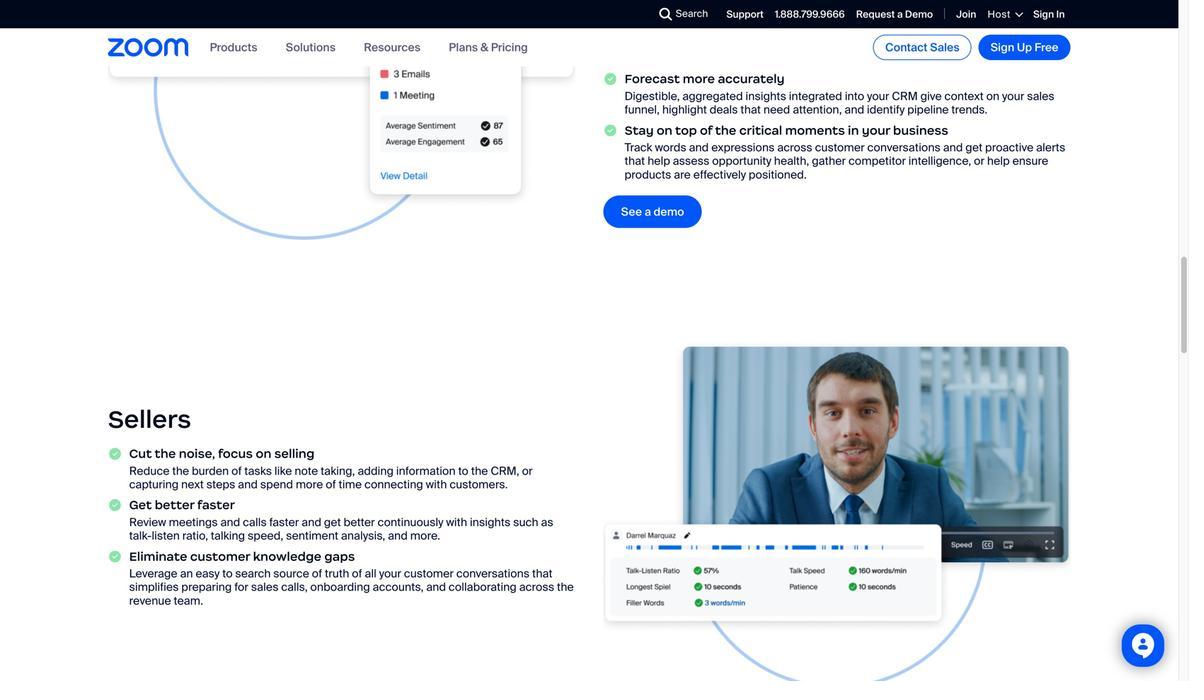 Task type: describe. For each thing, give the bounding box(es) containing it.
sales inside forecast more accurately digestible, aggregated insights integrated into your crm give context on your sales funnel, highlight deals that need attention, and identify pipeline trends.
[[1027, 89, 1055, 104]]

forecast more accurately digestible, aggregated insights integrated into your crm give context on your sales funnel, highlight deals that need attention, and identify pipeline trends.
[[625, 71, 1055, 117]]

search
[[676, 7, 708, 20]]

team.
[[174, 594, 203, 609]]

such
[[513, 515, 539, 530]]

1.888.799.9666 link
[[775, 8, 845, 21]]

burden
[[192, 464, 229, 479]]

get better faster review meetings and calls faster and get better continuously with insights such as talk-listen ratio, talking speed, sentiment analysis, and more.
[[129, 498, 553, 544]]

talking
[[211, 529, 245, 544]]

sign up free
[[991, 40, 1059, 55]]

man looking into image
[[604, 339, 1071, 682]]

as
[[541, 515, 553, 530]]

sentiment
[[286, 529, 338, 544]]

more inside cut the noise, focus on selling reduce the burden of tasks like note taking, adding information to the crm, or capturing next steps and spend more of time connecting with customers.
[[296, 477, 323, 492]]

critical
[[740, 123, 782, 138]]

funnel,
[[625, 102, 660, 117]]

sign for sign in
[[1034, 8, 1054, 21]]

in
[[1057, 8, 1065, 21]]

effectively
[[694, 167, 746, 182]]

meetings
[[169, 515, 218, 530]]

better inside the "understand sales deals better view sales deals by stage, size, teams, opportunity name, and use analytics for the number of interactions, competition, and customer sentiments to identify sales improvements."
[[773, 6, 813, 22]]

source
[[273, 567, 309, 581]]

conversations for stay on top of the critical moments in your business
[[868, 140, 941, 155]]

with inside "get better faster review meetings and calls faster and get better continuously with insights such as talk-listen ratio, talking speed, sentiment analysis, and more."
[[446, 515, 467, 530]]

see a demo link
[[604, 196, 702, 228]]

&
[[481, 40, 489, 55]]

and left more.
[[388, 529, 408, 544]]

simplifies
[[129, 580, 179, 595]]

contact
[[885, 40, 928, 55]]

1 vertical spatial better
[[155, 498, 194, 513]]

of left the all
[[352, 567, 362, 581]]

the inside stay on top of the critical moments in your business track words and expressions across customer conversations and get proactive alerts that help assess opportunity health, gather competitor intelligence, or help ensure products are effectively positioned.
[[715, 123, 737, 138]]

conversations for eliminate customer knowledge gaps
[[456, 567, 530, 581]]

into
[[845, 89, 865, 104]]

customer inside stay on top of the critical moments in your business track words and expressions across customer conversations and get proactive alerts that help assess opportunity health, gather competitor intelligence, or help ensure products are effectively positioned.
[[815, 140, 865, 155]]

sign up free link
[[979, 35, 1071, 60]]

insights inside "get better faster review meetings and calls faster and get better continuously with insights such as talk-listen ratio, talking speed, sentiment analysis, and more."
[[470, 515, 511, 530]]

identify inside forecast more accurately digestible, aggregated insights integrated into your crm give context on your sales funnel, highlight deals that need attention, and identify pipeline trends.
[[867, 102, 905, 117]]

zoom logo image
[[108, 38, 189, 56]]

and left calls
[[221, 515, 240, 530]]

track
[[625, 140, 652, 155]]

context
[[945, 89, 984, 104]]

that inside stay on top of the critical moments in your business track words and expressions across customer conversations and get proactive alerts that help assess opportunity health, gather competitor intelligence, or help ensure products are effectively positioned.
[[625, 154, 645, 169]]

customer down more.
[[404, 567, 454, 581]]

easy
[[196, 567, 220, 581]]

understand sales deals better view sales deals by stage, size, teams, opportunity name, and use analytics for the number of interactions, competition, and customer sentiments to identify sales improvements.
[[625, 6, 1048, 66]]

focus
[[218, 446, 253, 462]]

eliminate
[[129, 549, 187, 565]]

or inside stay on top of the critical moments in your business track words and expressions across customer conversations and get proactive alerts that help assess opportunity health, gather competitor intelligence, or help ensure products are effectively positioned.
[[974, 154, 985, 169]]

number
[[625, 37, 665, 52]]

integrated
[[789, 89, 842, 104]]

sales up the by
[[702, 6, 734, 22]]

speed,
[[248, 529, 283, 544]]

products button
[[210, 40, 257, 55]]

of inside the "understand sales deals better view sales deals by stage, size, teams, opportunity name, and use analytics for the number of interactions, competition, and customer sentiments to identify sales improvements."
[[668, 37, 678, 52]]

join
[[957, 8, 977, 21]]

the inside the eliminate customer knowledge gaps leverage an easy to search source of truth of all your customer conversations that simplifies preparing for sales calls, onboarding accounts, and collaborating across the revenue team.
[[557, 580, 574, 595]]

that inside the eliminate customer knowledge gaps leverage an easy to search source of truth of all your customer conversations that simplifies preparing for sales calls, onboarding accounts, and collaborating across the revenue team.
[[532, 567, 553, 581]]

host
[[988, 8, 1011, 21]]

onboarding
[[310, 580, 370, 595]]

moments
[[785, 123, 845, 138]]

resources button
[[364, 40, 421, 55]]

on inside cut the noise, focus on selling reduce the burden of tasks like note taking, adding information to the crm, or capturing next steps and spend more of time connecting with customers.
[[256, 446, 272, 462]]

sales down understand
[[652, 24, 679, 39]]

contact sales
[[885, 40, 960, 55]]

resources
[[364, 40, 421, 55]]

across inside the eliminate customer knowledge gaps leverage an easy to search source of truth of all your customer conversations that simplifies preparing for sales calls, onboarding accounts, and collaborating across the revenue team.
[[519, 580, 554, 595]]

knowledge
[[253, 549, 322, 565]]

stage,
[[727, 24, 759, 39]]

positioned.
[[749, 167, 807, 182]]

request
[[856, 8, 895, 21]]

competitor
[[849, 154, 906, 169]]

interactions,
[[681, 37, 745, 52]]

to inside cut the noise, focus on selling reduce the burden of tasks like note taking, adding information to the crm, or capturing next steps and spend more of time connecting with customers.
[[458, 464, 469, 479]]

crm
[[892, 89, 918, 104]]

and down business
[[943, 140, 963, 155]]

leverage
[[129, 567, 177, 581]]

view
[[625, 24, 649, 39]]

eliminate customer knowledge gaps leverage an easy to search source of truth of all your customer conversations that simplifies preparing for sales calls, onboarding accounts, and collaborating across the revenue team.
[[129, 549, 574, 609]]

accurately
[[718, 71, 785, 87]]

highlight
[[662, 102, 707, 117]]

plans & pricing link
[[449, 40, 528, 55]]

plans
[[449, 40, 478, 55]]

of left time
[[326, 477, 336, 492]]

use
[[945, 24, 964, 39]]

steps
[[206, 477, 235, 492]]

search
[[235, 567, 271, 581]]

competition,
[[748, 37, 813, 52]]

on inside stay on top of the critical moments in your business track words and expressions across customer conversations and get proactive alerts that help assess opportunity health, gather competitor intelligence, or help ensure products are effectively positioned.
[[657, 123, 673, 138]]

connecting
[[365, 477, 423, 492]]

opportunity inside the "understand sales deals better view sales deals by stage, size, teams, opportunity name, and use analytics for the number of interactions, competition, and customer sentiments to identify sales improvements."
[[826, 24, 885, 39]]

demo
[[654, 205, 684, 219]]

free
[[1035, 40, 1059, 55]]

more inside forecast more accurately digestible, aggregated insights integrated into your crm give context on your sales funnel, highlight deals that need attention, and identify pipeline trends.
[[683, 71, 715, 87]]

truth
[[325, 567, 349, 581]]

proactive
[[985, 140, 1034, 155]]

customer inside the "understand sales deals better view sales deals by stage, size, teams, opportunity name, and use analytics for the number of interactions, competition, and customer sentiments to identify sales improvements."
[[838, 37, 888, 52]]

and up contact sales
[[923, 24, 942, 39]]

noise,
[[179, 446, 215, 462]]

need
[[764, 102, 790, 117]]



Task type: vqa. For each thing, say whether or not it's contained in the screenshot.
ensure on the right of the page
yes



Task type: locate. For each thing, give the bounding box(es) containing it.
preparing
[[181, 580, 232, 595]]

0 vertical spatial more
[[683, 71, 715, 87]]

0 horizontal spatial get
[[324, 515, 341, 530]]

0 horizontal spatial sign
[[991, 40, 1015, 55]]

faster down steps
[[197, 498, 235, 513]]

1 horizontal spatial insights
[[746, 89, 786, 104]]

taking,
[[321, 464, 355, 479]]

request a demo link
[[856, 8, 933, 21]]

2 vertical spatial on
[[256, 446, 272, 462]]

0 vertical spatial get
[[966, 140, 983, 155]]

identify inside the "understand sales deals better view sales deals by stage, size, teams, opportunity name, and use analytics for the number of interactions, competition, and customer sentiments to identify sales improvements."
[[965, 37, 1002, 52]]

1 vertical spatial get
[[324, 515, 341, 530]]

0 horizontal spatial a
[[645, 205, 651, 219]]

to
[[952, 37, 962, 52], [458, 464, 469, 479], [222, 567, 233, 581]]

with left customers.
[[426, 477, 447, 492]]

0 horizontal spatial that
[[532, 567, 553, 581]]

0 vertical spatial that
[[741, 102, 761, 117]]

on up tasks
[[256, 446, 272, 462]]

contact sales link
[[873, 35, 972, 60]]

health,
[[774, 154, 809, 169]]

review
[[129, 515, 166, 530]]

identify right use
[[965, 37, 1002, 52]]

solutions button
[[286, 40, 336, 55]]

2 help from the left
[[987, 154, 1010, 169]]

to right "information"
[[458, 464, 469, 479]]

customer up easy
[[190, 549, 250, 565]]

top
[[675, 123, 697, 138]]

1 horizontal spatial faster
[[269, 515, 299, 530]]

and inside cut the noise, focus on selling reduce the burden of tasks like note taking, adding information to the crm, or capturing next steps and spend more of time connecting with customers.
[[238, 477, 258, 492]]

1 vertical spatial identify
[[867, 102, 905, 117]]

insights down accurately
[[746, 89, 786, 104]]

1 help from the left
[[648, 154, 670, 169]]

0 horizontal spatial help
[[648, 154, 670, 169]]

to inside the "understand sales deals better view sales deals by stage, size, teams, opportunity name, and use analytics for the number of interactions, competition, and customer sentiments to identify sales improvements."
[[952, 37, 962, 52]]

a for request
[[897, 8, 903, 21]]

your inside the eliminate customer knowledge gaps leverage an easy to search source of truth of all your customer conversations that simplifies preparing for sales calls, onboarding accounts, and collaborating across the revenue team.
[[379, 567, 401, 581]]

time
[[339, 477, 362, 492]]

request a demo
[[856, 8, 933, 21]]

for inside the "understand sales deals better view sales deals by stage, size, teams, opportunity name, and use analytics for the number of interactions, competition, and customer sentiments to identify sales improvements."
[[1015, 24, 1029, 39]]

reduce
[[129, 464, 170, 479]]

listen
[[152, 529, 180, 544]]

that down stay
[[625, 154, 645, 169]]

sales down free
[[1027, 89, 1055, 104]]

pricing
[[491, 40, 528, 55]]

0 horizontal spatial opportunity
[[712, 154, 772, 169]]

1 vertical spatial across
[[519, 580, 554, 595]]

conversations inside the eliminate customer knowledge gaps leverage an easy to search source of truth of all your customer conversations that simplifies preparing for sales calls, onboarding accounts, and collaborating across the revenue team.
[[456, 567, 530, 581]]

sign for sign up free
[[991, 40, 1015, 55]]

across
[[778, 140, 813, 155], [519, 580, 554, 595]]

get left proactive
[[966, 140, 983, 155]]

your right in
[[862, 123, 890, 138]]

opportunity down critical
[[712, 154, 772, 169]]

next
[[181, 477, 204, 492]]

on
[[987, 89, 1000, 104], [657, 123, 673, 138], [256, 446, 272, 462]]

0 vertical spatial deals
[[736, 6, 770, 22]]

plans & pricing
[[449, 40, 528, 55]]

1 horizontal spatial a
[[897, 8, 903, 21]]

by
[[713, 24, 725, 39]]

words
[[655, 140, 687, 155]]

0 horizontal spatial conversations
[[456, 567, 530, 581]]

0 vertical spatial a
[[897, 8, 903, 21]]

conversations down such
[[456, 567, 530, 581]]

on right context
[[987, 89, 1000, 104]]

1 vertical spatial deals
[[682, 24, 710, 39]]

on inside forecast more accurately digestible, aggregated insights integrated into your crm give context on your sales funnel, highlight deals that need attention, and identify pipeline trends.
[[987, 89, 1000, 104]]

2 horizontal spatial on
[[987, 89, 1000, 104]]

your right the all
[[379, 567, 401, 581]]

cut
[[129, 446, 152, 462]]

calls
[[243, 515, 267, 530]]

demo
[[905, 8, 933, 21]]

0 vertical spatial conversations
[[868, 140, 941, 155]]

0 vertical spatial insights
[[746, 89, 786, 104]]

insights inside forecast more accurately digestible, aggregated insights integrated into your crm give context on your sales funnel, highlight deals that need attention, and identify pipeline trends.
[[746, 89, 786, 104]]

1 horizontal spatial get
[[966, 140, 983, 155]]

1 vertical spatial opportunity
[[712, 154, 772, 169]]

1 vertical spatial sign
[[991, 40, 1015, 55]]

better down time
[[344, 515, 375, 530]]

sales left free
[[1005, 37, 1032, 52]]

and right accounts, on the bottom left
[[426, 580, 446, 595]]

sign left in
[[1034, 8, 1054, 21]]

2 horizontal spatial that
[[741, 102, 761, 117]]

alerts
[[1037, 140, 1066, 155]]

0 vertical spatial opportunity
[[826, 24, 885, 39]]

opportunity down the request on the top right of the page
[[826, 24, 885, 39]]

with inside cut the noise, focus on selling reduce the burden of tasks like note taking, adding information to the crm, or capturing next steps and spend more of time connecting with customers.
[[426, 477, 447, 492]]

or right crm,
[[522, 464, 533, 479]]

help left are
[[648, 154, 670, 169]]

understand
[[625, 6, 699, 22]]

0 vertical spatial on
[[987, 89, 1000, 104]]

solutions
[[286, 40, 336, 55]]

customer down in
[[815, 140, 865, 155]]

selling
[[274, 446, 315, 462]]

a inside the see a demo link
[[645, 205, 651, 219]]

0 vertical spatial with
[[426, 477, 447, 492]]

ensure
[[1013, 154, 1049, 169]]

that
[[741, 102, 761, 117], [625, 154, 645, 169], [532, 567, 553, 581]]

ratio,
[[182, 529, 208, 544]]

help left ensure
[[987, 154, 1010, 169]]

deals down search
[[682, 24, 710, 39]]

of right number
[[668, 37, 678, 52]]

1 vertical spatial that
[[625, 154, 645, 169]]

of right top
[[700, 123, 713, 138]]

of inside stay on top of the critical moments in your business track words and expressions across customer conversations and get proactive alerts that help assess opportunity health, gather competitor intelligence, or help ensure products are effectively positioned.
[[700, 123, 713, 138]]

0 horizontal spatial across
[[519, 580, 554, 595]]

with right more.
[[446, 515, 467, 530]]

crm,
[[491, 464, 519, 479]]

1 horizontal spatial on
[[657, 123, 673, 138]]

for
[[1015, 24, 1029, 39], [234, 580, 248, 595]]

the inside the "understand sales deals better view sales deals by stage, size, teams, opportunity name, and use analytics for the number of interactions, competition, and customer sentiments to identify sales improvements."
[[1032, 24, 1048, 39]]

sales left calls,
[[251, 580, 279, 595]]

deals
[[736, 6, 770, 22], [682, 24, 710, 39], [710, 102, 738, 117]]

1 vertical spatial insights
[[470, 515, 511, 530]]

a for see
[[645, 205, 651, 219]]

1 horizontal spatial or
[[974, 154, 985, 169]]

across inside stay on top of the critical moments in your business track words and expressions across customer conversations and get proactive alerts that help assess opportunity health, gather competitor intelligence, or help ensure products are effectively positioned.
[[778, 140, 813, 155]]

2 vertical spatial to
[[222, 567, 233, 581]]

0 vertical spatial sign
[[1034, 8, 1054, 21]]

sales
[[930, 40, 960, 55]]

gather
[[812, 154, 846, 169]]

0 vertical spatial across
[[778, 140, 813, 155]]

across down moments
[[778, 140, 813, 155]]

1 vertical spatial with
[[446, 515, 467, 530]]

1 horizontal spatial to
[[458, 464, 469, 479]]

like
[[275, 464, 292, 479]]

better up meetings
[[155, 498, 194, 513]]

0 vertical spatial to
[[952, 37, 962, 52]]

sales
[[702, 6, 734, 22], [652, 24, 679, 39], [1005, 37, 1032, 52], [1027, 89, 1055, 104], [251, 580, 279, 595]]

0 horizontal spatial better
[[155, 498, 194, 513]]

calls,
[[281, 580, 308, 595]]

1 horizontal spatial for
[[1015, 24, 1029, 39]]

your right the into at the top right of page
[[867, 89, 889, 104]]

all
[[365, 567, 377, 581]]

1 horizontal spatial conversations
[[868, 140, 941, 155]]

up
[[1017, 40, 1032, 55]]

insights left such
[[470, 515, 511, 530]]

2 vertical spatial deals
[[710, 102, 738, 117]]

on up words
[[657, 123, 673, 138]]

teams,
[[788, 24, 823, 39]]

continuously
[[378, 515, 444, 530]]

size,
[[762, 24, 785, 39]]

1 vertical spatial or
[[522, 464, 533, 479]]

sign in link
[[1034, 8, 1065, 21]]

deals right highlight
[[710, 102, 738, 117]]

to down join "link"
[[952, 37, 962, 52]]

that inside forecast more accurately digestible, aggregated insights integrated into your crm give context on your sales funnel, highlight deals that need attention, and identify pipeline trends.
[[741, 102, 761, 117]]

and down 1.888.799.9666 link
[[816, 37, 836, 52]]

and up in
[[845, 102, 865, 117]]

conversations inside stay on top of the critical moments in your business track words and expressions across customer conversations and get proactive alerts that help assess opportunity health, gather competitor intelligence, or help ensure products are effectively positioned.
[[868, 140, 941, 155]]

stay on top of the critical moments in your business track words and expressions across customer conversations and get proactive alerts that help assess opportunity health, gather competitor intelligence, or help ensure products are effectively positioned.
[[625, 123, 1066, 182]]

sign
[[1034, 8, 1054, 21], [991, 40, 1015, 55]]

1 horizontal spatial that
[[625, 154, 645, 169]]

support link
[[727, 8, 764, 21]]

0 horizontal spatial identify
[[867, 102, 905, 117]]

tasks
[[244, 464, 272, 479]]

2 vertical spatial better
[[344, 515, 375, 530]]

more.
[[410, 529, 440, 544]]

adding
[[358, 464, 394, 479]]

talk-
[[129, 529, 152, 544]]

opportunity
[[826, 24, 885, 39], [712, 154, 772, 169]]

see
[[621, 205, 642, 219]]

products
[[210, 40, 257, 55]]

1 horizontal spatial help
[[987, 154, 1010, 169]]

deals inside forecast more accurately digestible, aggregated insights integrated into your crm give context on your sales funnel, highlight deals that need attention, and identify pipeline trends.
[[710, 102, 738, 117]]

faster
[[197, 498, 235, 513], [269, 515, 299, 530]]

expressions
[[712, 140, 775, 155]]

for inside the eliminate customer knowledge gaps leverage an easy to search source of truth of all your customer conversations that simplifies preparing for sales calls, onboarding accounts, and collaborating across the revenue team.
[[234, 580, 248, 595]]

of down focus
[[232, 464, 242, 479]]

your right trends.
[[1002, 89, 1025, 104]]

more up aggregated
[[683, 71, 715, 87]]

identify right the into at the top right of page
[[867, 102, 905, 117]]

1 horizontal spatial better
[[344, 515, 375, 530]]

1 vertical spatial on
[[657, 123, 673, 138]]

stay
[[625, 123, 654, 138]]

sentiments
[[891, 37, 949, 52]]

get left the analysis,
[[324, 515, 341, 530]]

1 horizontal spatial identify
[[965, 37, 1002, 52]]

join link
[[957, 8, 977, 21]]

2 vertical spatial that
[[532, 567, 553, 581]]

1 horizontal spatial across
[[778, 140, 813, 155]]

for up up
[[1015, 24, 1029, 39]]

give
[[921, 89, 942, 104]]

1 vertical spatial faster
[[269, 515, 299, 530]]

sign in
[[1034, 8, 1065, 21]]

1 horizontal spatial opportunity
[[826, 24, 885, 39]]

sign down analytics
[[991, 40, 1015, 55]]

0 vertical spatial identify
[[965, 37, 1002, 52]]

0 vertical spatial for
[[1015, 24, 1029, 39]]

for right preparing
[[234, 580, 248, 595]]

a right see on the right of page
[[645, 205, 651, 219]]

deals up stage,
[[736, 6, 770, 22]]

graph analytics for meetings and email image
[[108, 0, 575, 240]]

to inside the eliminate customer knowledge gaps leverage an easy to search source of truth of all your customer conversations that simplifies preparing for sales calls, onboarding accounts, and collaborating across the revenue team.
[[222, 567, 233, 581]]

and down top
[[689, 140, 709, 155]]

1 vertical spatial more
[[296, 477, 323, 492]]

1 vertical spatial to
[[458, 464, 469, 479]]

get inside stay on top of the critical moments in your business track words and expressions across customer conversations and get proactive alerts that help assess opportunity health, gather competitor intelligence, or help ensure products are effectively positioned.
[[966, 140, 983, 155]]

0 horizontal spatial to
[[222, 567, 233, 581]]

across right collaborating
[[519, 580, 554, 595]]

0 horizontal spatial more
[[296, 477, 323, 492]]

conversations down business
[[868, 140, 941, 155]]

search image
[[660, 8, 672, 21], [660, 8, 672, 21]]

get inside "get better faster review meetings and calls faster and get better continuously with insights such as talk-listen ratio, talking speed, sentiment analysis, and more."
[[324, 515, 341, 530]]

1 horizontal spatial sign
[[1034, 8, 1054, 21]]

an
[[180, 567, 193, 581]]

or left proactive
[[974, 154, 985, 169]]

a up name, at the top right of the page
[[897, 8, 903, 21]]

your inside stay on top of the critical moments in your business track words and expressions across customer conversations and get proactive alerts that help assess opportunity health, gather competitor intelligence, or help ensure products are effectively positioned.
[[862, 123, 890, 138]]

0 vertical spatial faster
[[197, 498, 235, 513]]

0 vertical spatial better
[[773, 6, 813, 22]]

0 horizontal spatial or
[[522, 464, 533, 479]]

gaps
[[324, 549, 355, 565]]

and inside forecast more accurately digestible, aggregated insights integrated into your crm give context on your sales funnel, highlight deals that need attention, and identify pipeline trends.
[[845, 102, 865, 117]]

and inside the eliminate customer knowledge gaps leverage an easy to search source of truth of all your customer conversations that simplifies preparing for sales calls, onboarding accounts, and collaborating across the revenue team.
[[426, 580, 446, 595]]

to right easy
[[222, 567, 233, 581]]

note
[[295, 464, 318, 479]]

and right steps
[[238, 477, 258, 492]]

0 horizontal spatial for
[[234, 580, 248, 595]]

sales inside the eliminate customer knowledge gaps leverage an easy to search source of truth of all your customer conversations that simplifies preparing for sales calls, onboarding accounts, and collaborating across the revenue team.
[[251, 580, 279, 595]]

that up critical
[[741, 102, 761, 117]]

of left truth
[[312, 567, 322, 581]]

or inside cut the noise, focus on selling reduce the burden of tasks like note taking, adding information to the crm, or capturing next steps and spend more of time connecting with customers.
[[522, 464, 533, 479]]

0 vertical spatial or
[[974, 154, 985, 169]]

that down as
[[532, 567, 553, 581]]

1 vertical spatial conversations
[[456, 567, 530, 581]]

1 horizontal spatial more
[[683, 71, 715, 87]]

trends.
[[952, 102, 988, 117]]

2 horizontal spatial to
[[952, 37, 962, 52]]

digestible,
[[625, 89, 680, 104]]

1 vertical spatial for
[[234, 580, 248, 595]]

customer down the request on the top right of the page
[[838, 37, 888, 52]]

your
[[867, 89, 889, 104], [1002, 89, 1025, 104], [862, 123, 890, 138], [379, 567, 401, 581]]

2 horizontal spatial better
[[773, 6, 813, 22]]

and up knowledge
[[302, 515, 321, 530]]

capturing
[[129, 477, 179, 492]]

0 horizontal spatial insights
[[470, 515, 511, 530]]

information
[[396, 464, 456, 479]]

with
[[426, 477, 447, 492], [446, 515, 467, 530]]

more
[[683, 71, 715, 87], [296, 477, 323, 492]]

opportunity inside stay on top of the critical moments in your business track words and expressions across customer conversations and get proactive alerts that help assess opportunity health, gather competitor intelligence, or help ensure products are effectively positioned.
[[712, 154, 772, 169]]

0 horizontal spatial faster
[[197, 498, 235, 513]]

better
[[773, 6, 813, 22], [155, 498, 194, 513], [344, 515, 375, 530]]

more right like
[[296, 477, 323, 492]]

better up teams,
[[773, 6, 813, 22]]

1.888.799.9666
[[775, 8, 845, 21]]

1 vertical spatial a
[[645, 205, 651, 219]]

faster right calls
[[269, 515, 299, 530]]

products
[[625, 167, 671, 182]]

0 horizontal spatial on
[[256, 446, 272, 462]]



